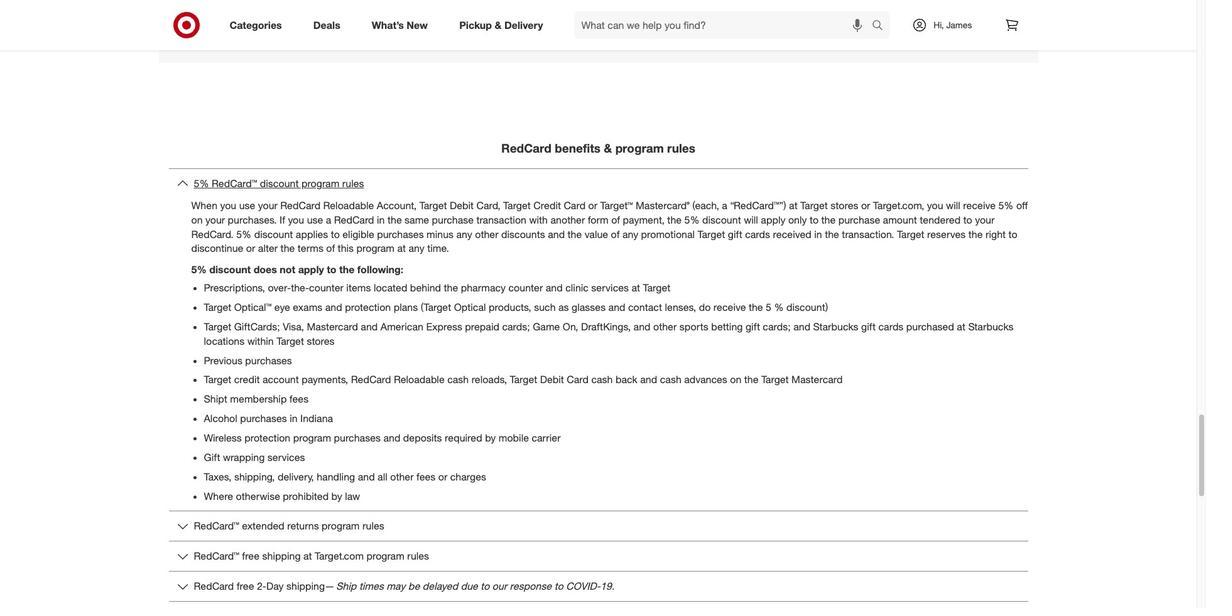 Task type: locate. For each thing, give the bounding box(es) containing it.
discount
[[260, 177, 299, 190], [703, 214, 741, 226], [254, 228, 293, 240], [209, 264, 251, 276]]

1 horizontal spatial in
[[377, 214, 385, 226]]

a up "applies"
[[326, 214, 331, 226]]

at right purchased at the right of the page
[[957, 321, 966, 333]]

1 cash from the left
[[448, 374, 469, 386]]

1 vertical spatial mastercard
[[792, 374, 843, 386]]

redcard left benefits
[[502, 141, 552, 155]]

0 horizontal spatial a
[[326, 214, 331, 226]]

over-
[[268, 282, 291, 294]]

protection down items
[[345, 301, 391, 314]]

0 horizontal spatial will
[[744, 214, 759, 226]]

other down transaction
[[475, 228, 499, 240]]

or
[[589, 199, 598, 212], [862, 199, 871, 212], [246, 242, 255, 255], [439, 471, 448, 483]]

of right value
[[611, 228, 620, 240]]

0 vertical spatial debit
[[450, 199, 474, 212]]

the down this
[[339, 264, 355, 276]]

to
[[810, 214, 819, 226], [964, 214, 973, 226], [331, 228, 340, 240], [1009, 228, 1018, 240], [327, 264, 337, 276], [481, 580, 490, 593], [555, 580, 564, 593]]

1 horizontal spatial debit
[[540, 374, 564, 386]]

program inside "when you use your redcard reloadable account, target debit card, target credit card or target™ mastercard® (each, a "redcard™") at target stores or target.com, you will receive 5% off on your purchases. if you use a redcard in the same purchase transaction with another form of payment, the 5% discount will apply only to the purchase amount tendered to your redcard. 5% discount applies to eligible purchases minus any other discounts and the value of any promotional target gift cards received in the transaction. target reserves the right to discontinue or alter the terms of this program at any time."
[[357, 242, 395, 255]]

1 vertical spatial on
[[730, 374, 742, 386]]

1 vertical spatial services
[[268, 451, 305, 464]]

redcard™ extended returns program rules button
[[169, 512, 1029, 541]]

1 vertical spatial cards
[[879, 321, 904, 333]]

services up delivery, at the left of the page
[[268, 451, 305, 464]]

1 starbucks from the left
[[814, 321, 859, 333]]

your up purchases.
[[258, 199, 278, 212]]

otherwise
[[236, 490, 280, 503]]

2 vertical spatial in
[[290, 412, 298, 425]]

exams
[[293, 301, 323, 314]]

located
[[374, 282, 408, 294]]

0 horizontal spatial on
[[191, 214, 203, 226]]

0 horizontal spatial starbucks
[[814, 321, 859, 333]]

0 vertical spatial a
[[722, 199, 728, 212]]

cash left back on the bottom
[[592, 374, 613, 386]]

use up purchases.
[[239, 199, 255, 212]]

2 cards; from the left
[[763, 321, 791, 333]]

in
[[377, 214, 385, 226], [815, 228, 823, 240], [290, 412, 298, 425]]

redcard™ for extended
[[194, 520, 239, 533]]

5% down purchases.
[[236, 228, 252, 240]]

1 horizontal spatial cards
[[879, 321, 904, 333]]

cards; down %
[[763, 321, 791, 333]]

in left indiana in the bottom left of the page
[[290, 412, 298, 425]]

details
[[354, 29, 376, 39]]

card up another
[[564, 199, 586, 212]]

and down the contact
[[634, 321, 651, 333]]

0 vertical spatial apply
[[761, 214, 786, 226]]

3 cash from the left
[[660, 374, 682, 386]]

reloadable up eligible
[[323, 199, 374, 212]]

discount up 'prescriptions,'
[[209, 264, 251, 276]]

amount
[[883, 214, 918, 226]]

free inside dropdown button
[[242, 550, 260, 563]]

reloadable for account,
[[323, 199, 374, 212]]

0 horizontal spatial mastercard
[[307, 321, 358, 333]]

1 vertical spatial stores
[[307, 335, 335, 347]]

another
[[551, 214, 585, 226]]

free up 2-
[[242, 550, 260, 563]]

the down account,
[[388, 214, 402, 226]]

& right benefits
[[604, 141, 612, 155]]

1 horizontal spatial receive
[[964, 199, 996, 212]]

categories link
[[219, 11, 298, 39]]

rules up eligible
[[342, 177, 364, 190]]

0 horizontal spatial gift
[[728, 228, 743, 240]]

0 vertical spatial protection
[[345, 301, 391, 314]]

and right back on the bottom
[[641, 374, 658, 386]]

0 horizontal spatial your
[[206, 214, 225, 226]]

receive
[[964, 199, 996, 212], [714, 301, 746, 314]]

sports
[[680, 321, 709, 333]]

target credit account payments, redcard reloadable cash reloads, target debit card cash back and cash advances on the target mastercard
[[204, 374, 843, 386]]

0 horizontal spatial cash
[[448, 374, 469, 386]]

0 horizontal spatial other
[[390, 471, 414, 483]]

1 horizontal spatial will
[[947, 199, 961, 212]]

—
[[325, 580, 333, 593]]

0 vertical spatial services
[[592, 282, 629, 294]]

redcard
[[502, 141, 552, 155], [281, 199, 321, 212], [334, 214, 374, 226], [351, 374, 391, 386], [194, 580, 234, 593]]

shipping inside redcard™ free shipping at target.com program rules dropdown button
[[262, 550, 301, 563]]

at up the contact
[[632, 282, 641, 294]]

on
[[191, 214, 203, 226], [730, 374, 742, 386]]

services up the glasses
[[592, 282, 629, 294]]

and
[[548, 228, 565, 240], [546, 282, 563, 294], [325, 301, 342, 314], [609, 301, 626, 314], [361, 321, 378, 333], [634, 321, 651, 333], [794, 321, 811, 333], [641, 374, 658, 386], [384, 432, 401, 444], [358, 471, 375, 483]]

reloadable inside "when you use your redcard reloadable account, target debit card, target credit card or target™ mastercard® (each, a "redcard™") at target stores or target.com, you will receive 5% off on your purchases. if you use a redcard in the same purchase transaction with another form of payment, the 5% discount will apply only to the purchase amount tendered to your redcard. 5% discount applies to eligible purchases minus any other discounts and the value of any promotional target gift cards received in the transaction. target reserves the right to discontinue or alter the terms of this program at any time."
[[323, 199, 374, 212]]

0 vertical spatial cards
[[746, 228, 771, 240]]

card left back on the bottom
[[567, 374, 589, 386]]

0 horizontal spatial counter
[[309, 282, 344, 294]]

receive up right
[[964, 199, 996, 212]]

free
[[242, 550, 260, 563], [237, 580, 254, 593]]

your up right
[[976, 214, 995, 226]]

counter up exams
[[309, 282, 344, 294]]

terms
[[298, 242, 324, 255]]

law
[[345, 490, 360, 503]]

same
[[405, 214, 429, 226]]

debit left card,
[[450, 199, 474, 212]]

1 horizontal spatial &
[[604, 141, 612, 155]]

1 vertical spatial redcard™
[[194, 520, 239, 533]]

receive inside "when you use your redcard reloadable account, target debit card, target credit card or target™ mastercard® (each, a "redcard™") at target stores or target.com, you will receive 5% off on your purchases. if you use a redcard in the same purchase transaction with another form of payment, the 5% discount will apply only to the purchase amount tendered to your redcard. 5% discount applies to eligible purchases minus any other discounts and the value of any promotional target gift cards received in the transaction. target reserves the right to discontinue or alter the terms of this program at any time."
[[964, 199, 996, 212]]

on down when
[[191, 214, 203, 226]]

any right minus
[[457, 228, 473, 240]]

on,
[[563, 321, 579, 333]]

extended
[[242, 520, 285, 533]]

2 vertical spatial other
[[390, 471, 414, 483]]

discount inside 'dropdown button'
[[260, 177, 299, 190]]

lenses,
[[665, 301, 697, 314]]

redcard right payments, at the bottom
[[351, 374, 391, 386]]

0 horizontal spatial debit
[[450, 199, 474, 212]]

0 horizontal spatial apply
[[298, 264, 324, 276]]

debit
[[450, 199, 474, 212], [540, 374, 564, 386]]

products,
[[489, 301, 532, 314]]

fees up indiana in the bottom left of the page
[[290, 393, 309, 406]]

apply down '"redcard™")' at the top of the page
[[761, 214, 786, 226]]

card inside "when you use your redcard reloadable account, target debit card, target credit card or target™ mastercard® (each, a "redcard™") at target stores or target.com, you will receive 5% off on your purchases. if you use a redcard in the same purchase transaction with another form of payment, the 5% discount will apply only to the purchase amount tendered to your redcard. 5% discount applies to eligible purchases minus any other discounts and the value of any promotional target gift cards received in the transaction. target reserves the right to discontinue or alter the terms of this program at any time."
[[564, 199, 586, 212]]

previous
[[204, 354, 243, 367]]

shipping down redcard™ free shipping at target.com program rules
[[287, 580, 325, 593]]

5% left off
[[999, 199, 1014, 212]]

prohibited
[[283, 490, 329, 503]]

within
[[247, 335, 274, 347]]

stores inside "when you use your redcard reloadable account, target debit card, target credit card or target™ mastercard® (each, a "redcard™") at target stores or target.com, you will receive 5% off on your purchases. if you use a redcard in the same purchase transaction with another form of payment, the 5% discount will apply only to the purchase amount tendered to your redcard. 5% discount applies to eligible purchases minus any other discounts and the value of any promotional target gift cards received in the transaction. target reserves the right to discontinue or alter the terms of this program at any time."
[[831, 199, 859, 212]]

shipping up day
[[262, 550, 301, 563]]

use up "applies"
[[307, 214, 323, 226]]

taxes, shipping, delivery, handling and all other fees or charges
[[204, 471, 487, 483]]

5% up when
[[194, 177, 209, 190]]

1 horizontal spatial other
[[475, 228, 499, 240]]

will
[[947, 199, 961, 212], [744, 214, 759, 226]]

0 vertical spatial stores
[[831, 199, 859, 212]]

%
[[775, 301, 784, 314]]

your up redcard.
[[206, 214, 225, 226]]

discount up if
[[260, 177, 299, 190]]

"redcard™")
[[731, 199, 787, 212]]

form
[[588, 214, 609, 226]]

counter
[[309, 282, 344, 294], [509, 282, 543, 294]]

eye
[[274, 301, 290, 314]]

counter up target optical™ eye exams and protection plans (target optical products, such as glasses and contact lenses, do receive the 5 % discount)
[[509, 282, 543, 294]]

rules up mastercard®
[[668, 141, 696, 155]]

purchase
[[432, 214, 474, 226], [839, 214, 881, 226]]

2 horizontal spatial in
[[815, 228, 823, 240]]

debit down game
[[540, 374, 564, 386]]

rules inside 'dropdown button'
[[342, 177, 364, 190]]

cards; down target optical™ eye exams and protection plans (target optical products, such as glasses and contact lenses, do receive the 5 % discount)
[[502, 321, 530, 333]]

a right (each,
[[722, 199, 728, 212]]

benefits
[[555, 141, 601, 155]]

any
[[457, 228, 473, 240], [623, 228, 639, 240], [409, 242, 425, 255]]

rules for redcard benefits & program rules
[[668, 141, 696, 155]]

cards down '"redcard™")' at the top of the page
[[746, 228, 771, 240]]

credit
[[534, 199, 561, 212]]

discounts
[[502, 228, 545, 240]]

0 horizontal spatial cards
[[746, 228, 771, 240]]

hi, james
[[934, 19, 973, 30]]

purchases inside "when you use your redcard reloadable account, target debit card, target credit card or target™ mastercard® (each, a "redcard™") at target stores or target.com, you will receive 5% off on your purchases. if you use a redcard in the same purchase transaction with another form of payment, the 5% discount will apply only to the purchase amount tendered to your redcard. 5% discount applies to eligible purchases minus any other discounts and the value of any promotional target gift cards received in the transaction. target reserves the right to discontinue or alter the terms of this program at any time."
[[377, 228, 424, 240]]

0 vertical spatial receive
[[964, 199, 996, 212]]

on inside "when you use your redcard reloadable account, target debit card, target credit card or target™ mastercard® (each, a "redcard™") at target stores or target.com, you will receive 5% off on your purchases. if you use a redcard in the same purchase transaction with another form of payment, the 5% discount will apply only to the purchase amount tendered to your redcard. 5% discount applies to eligible purchases minus any other discounts and the value of any promotional target gift cards received in the transaction. target reserves the right to discontinue or alter the terms of this program at any time."
[[191, 214, 203, 226]]

1 vertical spatial will
[[744, 214, 759, 226]]

0 vertical spatial use
[[239, 199, 255, 212]]

1 vertical spatial &
[[604, 141, 612, 155]]

and down discount)
[[794, 321, 811, 333]]

credit
[[234, 374, 260, 386]]

any down payment,
[[623, 228, 639, 240]]

rules for redcard™ extended returns program rules
[[363, 520, 384, 533]]

and inside "when you use your redcard reloadable account, target debit card, target credit card or target™ mastercard® (each, a "redcard™") at target stores or target.com, you will receive 5% off on your purchases. if you use a redcard in the same purchase transaction with another form of payment, the 5% discount will apply only to the purchase amount tendered to your redcard. 5% discount applies to eligible purchases minus any other discounts and the value of any promotional target gift cards received in the transaction. target reserves the right to discontinue or alter the terms of this program at any time."
[[548, 228, 565, 240]]

1 horizontal spatial starbucks
[[969, 321, 1014, 333]]

cards inside target giftcards; visa, mastercard and american express prepaid cards; game on, draftkings, and other sports betting gift cards; and starbucks gift cards purchased at starbucks locations within target stores
[[879, 321, 904, 333]]

in right received
[[815, 228, 823, 240]]

0 vertical spatial by
[[485, 432, 496, 444]]

0 horizontal spatial stores
[[307, 335, 335, 347]]

0 vertical spatial other
[[475, 228, 499, 240]]

1 horizontal spatial counter
[[509, 282, 543, 294]]

on right advances
[[730, 374, 742, 386]]

transaction.
[[842, 228, 895, 240]]

0 horizontal spatial purchase
[[432, 214, 474, 226]]

the left 5
[[749, 301, 763, 314]]

0 vertical spatial mastercard
[[307, 321, 358, 333]]

program inside 'dropdown button'
[[302, 177, 340, 190]]

0 horizontal spatial fees
[[290, 393, 309, 406]]

starbucks right purchased at the right of the page
[[969, 321, 1014, 333]]

deposits
[[403, 432, 442, 444]]

of left this
[[326, 242, 335, 255]]

rules for 5% redcard™ discount program rules
[[342, 177, 364, 190]]

other right the all
[[390, 471, 414, 483]]

gift inside "when you use your redcard reloadable account, target debit card, target credit card or target™ mastercard® (each, a "redcard™") at target stores or target.com, you will receive 5% off on your purchases. if you use a redcard in the same purchase transaction with another form of payment, the 5% discount will apply only to the purchase amount tendered to your redcard. 5% discount applies to eligible purchases minus any other discounts and the value of any promotional target gift cards received in the transaction. target reserves the right to discontinue or alter the terms of this program at any time."
[[728, 228, 743, 240]]

2 horizontal spatial cash
[[660, 374, 682, 386]]

2 horizontal spatial other
[[654, 321, 677, 333]]

the-
[[291, 282, 309, 294]]

0 vertical spatial shipping
[[262, 550, 301, 563]]

protection down 'alcohol purchases in indiana' on the bottom
[[245, 432, 291, 444]]

required
[[445, 432, 483, 444]]

your
[[258, 199, 278, 212], [206, 214, 225, 226], [976, 214, 995, 226]]

pickup
[[460, 19, 492, 31]]

you right when
[[220, 199, 236, 212]]

(each,
[[693, 199, 720, 212]]

in down account,
[[377, 214, 385, 226]]

2 starbucks from the left
[[969, 321, 1014, 333]]

1 vertical spatial receive
[[714, 301, 746, 314]]

with
[[529, 214, 548, 226]]

wrapping
[[223, 451, 265, 464]]

contact
[[629, 301, 662, 314]]

1 vertical spatial debit
[[540, 374, 564, 386]]

1 vertical spatial other
[[654, 321, 677, 333]]

1 vertical spatial card
[[567, 374, 589, 386]]

1 horizontal spatial cards;
[[763, 321, 791, 333]]

the up promotional
[[668, 214, 682, 226]]

what's new link
[[361, 11, 444, 39]]

free for redcard
[[237, 580, 254, 593]]

0 vertical spatial fees
[[290, 393, 309, 406]]

cash left 'reloads,'
[[448, 374, 469, 386]]

other inside target giftcards; visa, mastercard and american express prepaid cards; game on, draftkings, and other sports betting gift cards; and starbucks gift cards purchased at starbucks locations within target stores
[[654, 321, 677, 333]]

the up (target
[[444, 282, 458, 294]]

1 horizontal spatial your
[[258, 199, 278, 212]]

1 horizontal spatial use
[[307, 214, 323, 226]]

1 horizontal spatial services
[[592, 282, 629, 294]]

& right the pickup
[[495, 19, 502, 31]]

reloadable down american
[[394, 374, 445, 386]]

purchase up transaction.
[[839, 214, 881, 226]]

where
[[204, 490, 233, 503]]

if
[[280, 214, 285, 226]]

of down target™
[[612, 214, 620, 226]]

you right if
[[288, 214, 304, 226]]

wireless protection program purchases and deposits required by mobile carrier
[[204, 432, 561, 444]]

the
[[388, 214, 402, 226], [668, 214, 682, 226], [822, 214, 836, 226], [568, 228, 582, 240], [825, 228, 840, 240], [969, 228, 983, 240], [281, 242, 295, 255], [339, 264, 355, 276], [444, 282, 458, 294], [749, 301, 763, 314], [745, 374, 759, 386]]

1 horizontal spatial purchase
[[839, 214, 881, 226]]

stores
[[831, 199, 859, 212], [307, 335, 335, 347]]

program down indiana in the bottom left of the page
[[293, 432, 331, 444]]

at down the returns at the bottom
[[304, 550, 312, 563]]

1 horizontal spatial fees
[[417, 471, 436, 483]]

at up following:
[[397, 242, 406, 255]]

fees down deposits
[[417, 471, 436, 483]]

1 horizontal spatial cash
[[592, 374, 613, 386]]

1 horizontal spatial reloadable
[[394, 374, 445, 386]]

0 horizontal spatial any
[[409, 242, 425, 255]]

card
[[564, 199, 586, 212], [567, 374, 589, 386]]

0 vertical spatial &
[[495, 19, 502, 31]]

0 vertical spatial free
[[242, 550, 260, 563]]

gift
[[728, 228, 743, 240], [746, 321, 760, 333], [862, 321, 876, 333]]

gift wrapping services
[[204, 451, 305, 464]]

cards left purchased at the right of the page
[[879, 321, 904, 333]]

starbucks down discount)
[[814, 321, 859, 333]]

1 vertical spatial apply
[[298, 264, 324, 276]]

cards;
[[502, 321, 530, 333], [763, 321, 791, 333]]

prepaid
[[465, 321, 500, 333]]

any left time. at the top left of the page
[[409, 242, 425, 255]]

2 horizontal spatial your
[[976, 214, 995, 226]]

by left the law
[[332, 490, 342, 503]]

purchased
[[907, 321, 955, 333]]

1 horizontal spatial apply
[[761, 214, 786, 226]]

0 horizontal spatial receive
[[714, 301, 746, 314]]

target giftcards; visa, mastercard and american express prepaid cards; game on, draftkings, and other sports betting gift cards; and starbucks gift cards purchased at starbucks locations within target stores
[[204, 321, 1014, 347]]

cash left advances
[[660, 374, 682, 386]]

1 vertical spatial by
[[332, 490, 342, 503]]

you up tendered at the right of the page
[[928, 199, 944, 212]]

1 horizontal spatial on
[[730, 374, 742, 386]]

shipt membership fees
[[204, 393, 309, 406]]

or left charges
[[439, 471, 448, 483]]

will up tendered at the right of the page
[[947, 199, 961, 212]]

1 vertical spatial reloadable
[[394, 374, 445, 386]]

promotional
[[641, 228, 695, 240]]

receive up the betting
[[714, 301, 746, 314]]

1 horizontal spatial any
[[457, 228, 473, 240]]

1 vertical spatial protection
[[245, 432, 291, 444]]

reloadable for cash
[[394, 374, 445, 386]]

0 horizontal spatial reloadable
[[323, 199, 374, 212]]

game
[[533, 321, 560, 333]]

purchases down "same"
[[377, 228, 424, 240]]

1 purchase from the left
[[432, 214, 474, 226]]

target.com,
[[874, 199, 925, 212]]

may
[[387, 580, 406, 593]]

express
[[426, 321, 463, 333]]

0 horizontal spatial cards;
[[502, 321, 530, 333]]

redcard™ free shipping at target.com program rules button
[[169, 542, 1029, 571]]

other down "lenses,"
[[654, 321, 677, 333]]

2 vertical spatial redcard™
[[194, 550, 239, 563]]

1 horizontal spatial mastercard
[[792, 374, 843, 386]]

prescriptions, over-the-counter items located behind the pharmacy counter and clinic services at target
[[204, 282, 671, 294]]

0 horizontal spatial &
[[495, 19, 502, 31]]



Task type: describe. For each thing, give the bounding box(es) containing it.
minus
[[427, 228, 454, 240]]

new
[[407, 19, 428, 31]]

1 counter from the left
[[309, 282, 344, 294]]

2 cash from the left
[[592, 374, 613, 386]]

5% inside 5% redcard™ discount program rules 'dropdown button'
[[194, 177, 209, 190]]

following:
[[358, 264, 404, 276]]

mobile
[[499, 432, 529, 444]]

redcard™ for free
[[194, 550, 239, 563]]

1 vertical spatial a
[[326, 214, 331, 226]]

What can we help you find? suggestions appear below search field
[[574, 11, 876, 39]]

alcohol purchases in indiana
[[204, 412, 333, 425]]

2 horizontal spatial you
[[928, 199, 944, 212]]

alcohol
[[204, 412, 237, 425]]

be
[[408, 580, 420, 593]]

purchases down membership
[[240, 412, 287, 425]]

optical
[[454, 301, 486, 314]]

charges
[[451, 471, 487, 483]]

redcard™ free shipping at target.com program rules
[[194, 550, 429, 563]]

purchases.
[[228, 214, 277, 226]]

reserves
[[928, 228, 966, 240]]

deals
[[313, 19, 341, 31]]

other inside "when you use your redcard reloadable account, target debit card, target credit card or target™ mastercard® (each, a "redcard™") at target stores or target.com, you will receive 5% off on your purchases. if you use a redcard in the same purchase transaction with another form of payment, the 5% discount will apply only to the purchase amount tendered to your redcard. 5% discount applies to eligible purchases minus any other discounts and the value of any promotional target gift cards received in the transaction. target reserves the right to discontinue or alter the terms of this program at any time."
[[475, 228, 499, 240]]

redcard left 2-
[[194, 580, 234, 593]]

items
[[347, 282, 371, 294]]

and right exams
[[325, 301, 342, 314]]

2 vertical spatial of
[[326, 242, 335, 255]]

pharmacy
[[461, 282, 506, 294]]

and left american
[[361, 321, 378, 333]]

membership
[[230, 393, 287, 406]]

mastercard®
[[636, 199, 690, 212]]

pickup & delivery
[[460, 19, 543, 31]]

stores inside target giftcards; visa, mastercard and american express prepaid cards; game on, draftkings, and other sports betting gift cards; and starbucks gift cards purchased at starbucks locations within target stores
[[307, 335, 335, 347]]

clinic
[[566, 282, 589, 294]]

the right advances
[[745, 374, 759, 386]]

pickup & delivery link
[[449, 11, 559, 39]]

mastercard inside target giftcards; visa, mastercard and american express prepaid cards; game on, draftkings, and other sports betting gift cards; and starbucks gift cards purchased at starbucks locations within target stores
[[307, 321, 358, 333]]

redcard.
[[191, 228, 234, 240]]

response
[[510, 580, 552, 593]]

discount down (each,
[[703, 214, 741, 226]]

do
[[699, 301, 711, 314]]

program up may
[[367, 550, 405, 563]]

and left deposits
[[384, 432, 401, 444]]

account
[[263, 374, 299, 386]]

1 cards; from the left
[[502, 321, 530, 333]]

the down another
[[568, 228, 582, 240]]

0 vertical spatial of
[[612, 214, 620, 226]]

0 vertical spatial will
[[947, 199, 961, 212]]

apply inside "when you use your redcard reloadable account, target debit card, target credit card or target™ mastercard® (each, a "redcard™") at target stores or target.com, you will receive 5% off on your purchases. if you use a redcard in the same purchase transaction with another form of payment, the 5% discount will apply only to the purchase amount tendered to your redcard. 5% discount applies to eligible purchases minus any other discounts and the value of any promotional target gift cards received in the transaction. target reserves the right to discontinue or alter the terms of this program at any time."
[[761, 214, 786, 226]]

received
[[773, 228, 812, 240]]

rules up be at the left bottom of page
[[407, 550, 429, 563]]

hi,
[[934, 19, 944, 30]]

1 horizontal spatial a
[[722, 199, 728, 212]]

delivery,
[[278, 471, 314, 483]]

day
[[267, 580, 284, 593]]

2-
[[257, 580, 267, 593]]

0 horizontal spatial services
[[268, 451, 305, 464]]

2 purchase from the left
[[839, 214, 881, 226]]

or up "form"
[[589, 199, 598, 212]]

right
[[986, 228, 1006, 240]]

search
[[867, 20, 897, 32]]

cards inside "when you use your redcard reloadable account, target debit card, target credit card or target™ mastercard® (each, a "redcard™") at target stores or target.com, you will receive 5% off on your purchases. if you use a redcard in the same purchase transaction with another form of payment, the 5% discount will apply only to the purchase amount tendered to your redcard. 5% discount applies to eligible purchases minus any other discounts and the value of any promotional target gift cards received in the transaction. target reserves the right to discontinue or alter the terms of this program at any time."
[[746, 228, 771, 240]]

redcard free 2-day shipping — ship times may be delayed due to our response to covid-19.
[[194, 580, 615, 593]]

the right "alter"
[[281, 242, 295, 255]]

delayed
[[423, 580, 458, 593]]

0 vertical spatial in
[[377, 214, 385, 226]]

account,
[[377, 199, 417, 212]]

program up target.com
[[322, 520, 360, 533]]

discount up "alter"
[[254, 228, 293, 240]]

shipt
[[204, 393, 227, 406]]

1 horizontal spatial you
[[288, 214, 304, 226]]

only
[[789, 214, 807, 226]]

0 horizontal spatial protection
[[245, 432, 291, 444]]

giftcards;
[[234, 321, 280, 333]]

due
[[461, 580, 478, 593]]

redcard™ inside 'dropdown button'
[[212, 177, 257, 190]]

applies
[[296, 228, 328, 240]]

1 horizontal spatial protection
[[345, 301, 391, 314]]

debit inside "when you use your redcard reloadable account, target debit card, target credit card or target™ mastercard® (each, a "redcard™") at target stores or target.com, you will receive 5% off on your purchases. if you use a redcard in the same purchase transaction with another form of payment, the 5% discount will apply only to the purchase amount tendered to your redcard. 5% discount applies to eligible purchases minus any other discounts and the value of any promotional target gift cards received in the transaction. target reserves the right to discontinue or alter the terms of this program at any time."
[[450, 199, 474, 212]]

betting
[[712, 321, 743, 333]]

0 horizontal spatial you
[[220, 199, 236, 212]]

0 horizontal spatial use
[[239, 199, 255, 212]]

and up such
[[546, 282, 563, 294]]

previous purchases
[[204, 354, 292, 367]]

shipping,
[[234, 471, 275, 483]]

redcard up if
[[281, 199, 321, 212]]

5
[[766, 301, 772, 314]]

program up 5% redcard™ discount program rules 'dropdown button'
[[616, 141, 664, 155]]

5% down discontinue
[[191, 264, 207, 276]]

where otherwise prohibited by law
[[204, 490, 360, 503]]

carrier
[[532, 432, 561, 444]]

at inside dropdown button
[[304, 550, 312, 563]]

below.
[[378, 29, 399, 39]]

the left right
[[969, 228, 983, 240]]

discount)
[[787, 301, 829, 314]]

deals link
[[303, 11, 356, 39]]

at up only
[[789, 199, 798, 212]]

0 horizontal spatial by
[[332, 490, 342, 503]]

1 horizontal spatial gift
[[746, 321, 760, 333]]

such
[[534, 301, 556, 314]]

target.com
[[315, 550, 364, 563]]

free for redcard™
[[242, 550, 260, 563]]

visa,
[[283, 321, 304, 333]]

2 horizontal spatial any
[[623, 228, 639, 240]]

optical™
[[234, 301, 272, 314]]

alter
[[258, 242, 278, 255]]

and up draftkings, on the bottom of the page
[[609, 301, 626, 314]]

or left "alter"
[[246, 242, 255, 255]]

1 vertical spatial of
[[611, 228, 620, 240]]

1 vertical spatial shipping
[[287, 580, 325, 593]]

at inside target giftcards; visa, mastercard and american express prepaid cards; game on, draftkings, and other sports betting gift cards; and starbucks gift cards purchased at starbucks locations within target stores
[[957, 321, 966, 333]]

the left transaction.
[[825, 228, 840, 240]]

and left the all
[[358, 471, 375, 483]]

payments,
[[302, 374, 348, 386]]

redcard™ extended returns program rules
[[194, 520, 384, 533]]

1 vertical spatial in
[[815, 228, 823, 240]]

the right only
[[822, 214, 836, 226]]

1 horizontal spatial by
[[485, 432, 496, 444]]

5% down (each,
[[685, 214, 700, 226]]

offer
[[335, 29, 351, 39]]

5% redcard™ discount program rules
[[194, 177, 364, 190]]

off
[[1017, 199, 1028, 212]]

value
[[585, 228, 609, 240]]

purchases down "within"
[[245, 354, 292, 367]]

this
[[338, 242, 354, 255]]

wireless
[[204, 432, 242, 444]]

5% discount does not apply to the following:
[[191, 264, 404, 276]]

offer details below.
[[335, 29, 399, 39]]

discontinue
[[191, 242, 243, 255]]

prescriptions,
[[204, 282, 265, 294]]

as
[[559, 301, 569, 314]]

redcard up eligible
[[334, 214, 374, 226]]

times
[[359, 580, 384, 593]]

glasses
[[572, 301, 606, 314]]

2 counter from the left
[[509, 282, 543, 294]]

plans
[[394, 301, 418, 314]]

locations
[[204, 335, 245, 347]]

purchases up taxes, shipping, delivery, handling and all other fees or charges
[[334, 432, 381, 444]]

redcard benefits & program rules
[[502, 141, 696, 155]]

0 horizontal spatial in
[[290, 412, 298, 425]]

1 vertical spatial fees
[[417, 471, 436, 483]]

gift
[[204, 451, 220, 464]]

2 horizontal spatial gift
[[862, 321, 876, 333]]

or up transaction.
[[862, 199, 871, 212]]



Task type: vqa. For each thing, say whether or not it's contained in the screenshot.
&
yes



